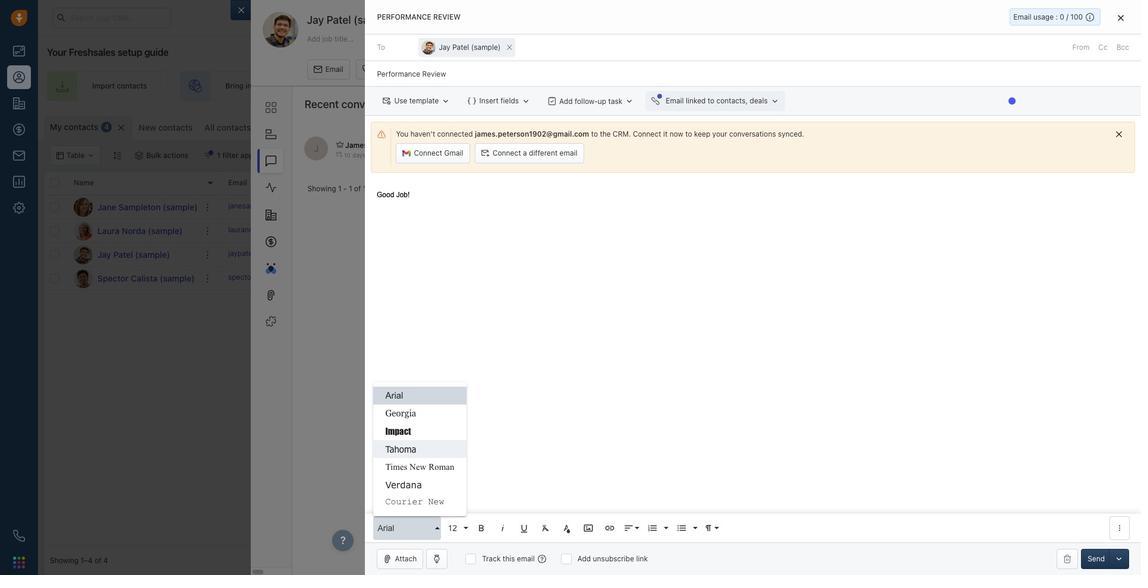 Task type: locate. For each thing, give the bounding box(es) containing it.
12 inside button
[[277, 123, 285, 132]]

2 row group from the left
[[222, 196, 1136, 291]]

0 horizontal spatial team
[[417, 82, 435, 91]]

import for import contacts button
[[985, 121, 1008, 130]]

0 horizontal spatial import contacts
[[92, 82, 147, 91]]

how
[[637, 141, 651, 150]]

0 vertical spatial j image
[[74, 198, 93, 217]]

sales
[[702, 82, 720, 91], [875, 82, 893, 91], [769, 141, 786, 150]]

1 horizontal spatial showing
[[308, 184, 336, 193]]

follow-
[[575, 97, 598, 106]]

1 vertical spatial 12
[[448, 523, 457, 533]]

import inside button
[[985, 121, 1008, 130]]

0 vertical spatial email
[[560, 149, 578, 158]]

0 horizontal spatial sales
[[702, 82, 720, 91]]

leads right the route
[[535, 82, 553, 91]]

1 horizontal spatial new
[[410, 463, 427, 472]]

score
[[496, 179, 516, 188]]

0 vertical spatial container_wx8msf4aqz5i3rn1 image
[[888, 122, 896, 130]]

add down route leads to your team at top
[[559, 97, 573, 106]]

call log
[[374, 65, 399, 74]]

new contacts button
[[133, 116, 199, 140], [139, 122, 193, 133]]

container_wx8msf4aqz5i3rn1 image
[[888, 122, 896, 130], [204, 152, 212, 160]]

(sample) up the spector calista (sample)
[[135, 249, 170, 260]]

sales owner
[[674, 179, 717, 188]]

0 vertical spatial import contacts
[[92, 82, 147, 91]]

4 right my contacts link
[[104, 123, 109, 132]]

1 vertical spatial container_wx8msf4aqz5i3rn1 image
[[204, 152, 212, 160]]

gmail
[[444, 149, 463, 158]]

1 team from the left
[[417, 82, 435, 91]]

contacts down setup
[[117, 82, 147, 91]]

1 horizontal spatial import contacts
[[985, 121, 1040, 130]]

0 horizontal spatial connect
[[414, 149, 442, 158]]

contacts down "hotspot (open by clicking or pressing space/enter)" alert dialog
[[1010, 121, 1040, 130]]

jay
[[307, 14, 324, 26], [439, 43, 451, 52], [98, 249, 111, 260]]

4 right the 1–4
[[103, 557, 108, 566]]

Write a subject line text field
[[365, 61, 1141, 86]]

showing left the 1–4
[[50, 557, 79, 566]]

arial inside dropdown button
[[378, 523, 394, 533]]

attach
[[395, 555, 417, 564]]

1 filter applied
[[217, 151, 266, 160]]

12 for 12 more...
[[277, 123, 285, 132]]

to right linked
[[708, 96, 715, 105]]

leads right website
[[282, 82, 301, 91]]

0 vertical spatial patel
[[327, 14, 351, 26]]

add
[[351, 249, 364, 258]]

tahoma
[[385, 444, 416, 455]]

0 vertical spatial up
[[847, 82, 856, 91]]

your up you
[[713, 130, 727, 139]]

times new roman
[[385, 463, 455, 472]]

connect
[[633, 130, 662, 139], [414, 149, 442, 158], [493, 149, 521, 158]]

dialog
[[231, 0, 1141, 575]]

1 left filter
[[217, 151, 220, 160]]

email right different
[[560, 149, 578, 158]]

add left job
[[307, 34, 320, 43]]

2 j image from the top
[[74, 245, 93, 264]]

0 horizontal spatial leads
[[282, 82, 301, 91]]

set up your sales pipeline
[[834, 82, 922, 91]]

(sample) for the jane sampleton (sample) link
[[163, 202, 198, 212]]

j image
[[74, 198, 93, 217], [74, 245, 93, 264]]

1 vertical spatial 4
[[103, 557, 108, 566]]

2 vertical spatial new
[[428, 498, 444, 508]]

meet
[[733, 141, 750, 150]]

sales down synced.
[[769, 141, 786, 150]]

want to see how crm gold can help you meet your sales goals? button
[[595, 140, 812, 150]]

1 j image from the top
[[74, 198, 93, 217]]

showing 1–4 of 4
[[50, 557, 108, 566]]

track
[[482, 555, 501, 564]]

connect inside connect gmail button
[[414, 149, 442, 158]]

jay patel (sample) up the title...
[[307, 14, 397, 26]]

verdana link
[[374, 476, 466, 494]]

sales up the email linked to contacts, deals button at the right top of the page
[[702, 82, 720, 91]]

new up the bulk
[[139, 122, 156, 133]]

deals
[[750, 96, 768, 105]]

patel down 22 button
[[453, 43, 469, 52]]

1 vertical spatial new
[[410, 463, 427, 472]]

(sample) right 'sampleton'
[[163, 202, 198, 212]]

1 horizontal spatial of
[[354, 184, 361, 193]]

1 horizontal spatial leads
[[535, 82, 553, 91]]

1 vertical spatial arial
[[378, 523, 394, 533]]

contacts,
[[717, 96, 748, 105]]

to left add
[[343, 249, 349, 258]]

1 link
[[1051, 8, 1071, 28]]

align image
[[624, 523, 635, 534]]

your up the use at the left of page
[[400, 82, 415, 91]]

press space to select this row. row containing laura norda (sample)
[[44, 219, 222, 243]]

impact link
[[374, 423, 466, 441]]

1 horizontal spatial 12
[[448, 523, 457, 533]]

1 vertical spatial patel
[[453, 43, 469, 52]]

up
[[847, 82, 856, 91], [598, 97, 607, 106]]

new down the 'verdana' 'link'
[[428, 498, 444, 508]]

import contacts inside button
[[985, 121, 1040, 130]]

add deal
[[1001, 82, 1031, 91]]

outgoing image
[[336, 151, 342, 157]]

italic (⌘i) image
[[498, 523, 509, 534]]

status
[[763, 179, 786, 188]]

0 vertical spatial showing
[[308, 184, 336, 193]]

12 inside dropdown button
[[448, 523, 457, 533]]

tahoma link
[[374, 441, 466, 458]]

add left deal
[[1001, 82, 1014, 91]]

import down "hotspot (open by clicking or pressing space/enter)" alert dialog
[[985, 121, 1008, 130]]

name row
[[44, 172, 222, 196]]

route
[[513, 82, 533, 91]]

1 horizontal spatial jay patel (sample)
[[307, 14, 397, 26]]

sampleton
[[119, 202, 161, 212]]

1 leads from the left
[[282, 82, 301, 91]]

add for add follow-up task
[[559, 97, 573, 106]]

courier new link
[[374, 494, 466, 512]]

0 horizontal spatial import
[[92, 82, 115, 91]]

jay patel (sample) down norda
[[98, 249, 170, 260]]

1–4
[[81, 557, 93, 566]]

to left see
[[614, 141, 621, 150]]

(sample) for jay patel (sample) link
[[135, 249, 170, 260]]

close image
[[1118, 14, 1124, 21]]

arial up georgia
[[385, 391, 403, 401]]

arial button
[[374, 517, 441, 540]]

help
[[703, 141, 717, 150]]

bring
[[225, 82, 244, 91]]

team up add follow-up task
[[582, 82, 599, 91]]

press space to select this row. row containing janesampleton@gmail.com
[[222, 196, 1136, 219]]

your right meet at the top of page
[[752, 141, 767, 150]]

1 horizontal spatial up
[[847, 82, 856, 91]]

0 horizontal spatial up
[[598, 97, 607, 106]]

0 vertical spatial of
[[354, 184, 361, 193]]

press space to select this row. row
[[44, 196, 222, 219], [222, 196, 1136, 219], [44, 219, 222, 243], [222, 219, 1136, 243], [44, 243, 222, 267], [222, 243, 1136, 267], [44, 267, 222, 291], [222, 267, 1136, 291]]

recent
[[305, 98, 339, 111]]

1 horizontal spatial email
[[560, 149, 578, 158]]

jaypatelsample@gmail.com + click to add
[[228, 249, 364, 258]]

arial down courier
[[378, 523, 394, 533]]

conversations
[[342, 98, 410, 111], [729, 130, 776, 139]]

next
[[407, 179, 423, 188]]

container_wx8msf4aqz5i3rn1 image inside '1 filter applied' button
[[204, 152, 212, 160]]

a
[[523, 149, 527, 158]]

j image for jay patel (sample)
[[74, 245, 93, 264]]

email down create
[[666, 96, 684, 105]]

insert image (⌘p) image
[[583, 523, 594, 534]]

0 vertical spatial 12
[[277, 123, 285, 132]]

s image
[[74, 269, 93, 288]]

(sample) right calista on the top left of page
[[160, 273, 195, 283]]

0 horizontal spatial jay
[[98, 249, 111, 260]]

connect left a
[[493, 149, 521, 158]]

import contacts for import contacts link
[[92, 82, 147, 91]]

conversations down invite
[[342, 98, 410, 111]]

container_wx8msf4aqz5i3rn1 image left filter
[[204, 152, 212, 160]]

1 vertical spatial jay
[[439, 43, 451, 52]]

connect down haven't
[[414, 149, 442, 158]]

patel inside "jay patel (sample) ×"
[[453, 43, 469, 52]]

0 horizontal spatial jay patel (sample)
[[98, 249, 170, 260]]

2 horizontal spatial new
[[428, 498, 444, 508]]

showing
[[308, 184, 336, 193], [50, 557, 79, 566]]

jay up note
[[439, 43, 451, 52]]

import contacts
[[92, 82, 147, 91], [985, 121, 1040, 130]]

customize
[[899, 121, 936, 130]]

j image down 'l' icon
[[74, 245, 93, 264]]

22
[[471, 22, 482, 33]]

0 vertical spatial new
[[139, 122, 156, 133]]

table
[[938, 121, 955, 130]]

see all details
[[1024, 17, 1071, 26]]

1 horizontal spatial connect
[[493, 149, 521, 158]]

container_wx8msf4aqz5i3rn1 image
[[135, 152, 143, 160]]

0 horizontal spatial of
[[95, 557, 101, 566]]

crm
[[653, 141, 669, 150]]

up left task
[[598, 97, 607, 106]]

container_wx8msf4aqz5i3rn1 image inside customize table button
[[888, 122, 896, 130]]

to inside "dialog"
[[614, 141, 621, 150]]

cell
[[490, 196, 579, 219], [579, 196, 668, 219], [668, 196, 757, 219], [757, 196, 847, 219], [847, 196, 936, 219], [936, 196, 1136, 219], [401, 219, 490, 243], [490, 219, 579, 243], [579, 219, 668, 243], [668, 219, 757, 243], [757, 219, 847, 243], [847, 219, 936, 243], [936, 219, 1136, 243], [401, 243, 490, 266], [490, 243, 579, 266], [579, 243, 668, 266], [668, 243, 757, 266], [757, 243, 847, 266], [847, 243, 936, 266], [936, 243, 1136, 266], [401, 267, 490, 290], [490, 267, 579, 290], [579, 267, 668, 290], [668, 267, 757, 290], [757, 267, 847, 290], [847, 267, 936, 290], [936, 267, 1136, 290]]

0 vertical spatial 4
[[104, 123, 109, 132]]

0 vertical spatial conversations
[[342, 98, 410, 111]]

1 horizontal spatial conversations
[[729, 130, 776, 139]]

1 filter applied button
[[196, 146, 274, 166]]

text color image
[[562, 523, 573, 534]]

2 team from the left
[[582, 82, 599, 91]]

patel up the title...
[[327, 14, 351, 26]]

1 vertical spatial import contacts
[[985, 121, 1040, 130]]

1 horizontal spatial patel
[[327, 14, 351, 26]]

1 vertical spatial email
[[517, 555, 535, 564]]

up inside × dialog
[[598, 97, 607, 106]]

contacts up actions in the left top of the page
[[158, 122, 193, 133]]

your
[[47, 47, 67, 58]]

1 vertical spatial up
[[598, 97, 607, 106]]

4 inside my contacts 4
[[104, 123, 109, 132]]

1 horizontal spatial team
[[582, 82, 599, 91]]

from
[[1073, 43, 1090, 52]]

1 vertical spatial import
[[985, 121, 1008, 130]]

(sample) down '22' at left
[[471, 43, 501, 52]]

import
[[92, 82, 115, 91], [985, 121, 1008, 130]]

add left the contact
[[1088, 121, 1101, 130]]

0 vertical spatial import
[[92, 82, 115, 91]]

times new roman link
[[374, 458, 466, 476]]

conversations inside × dialog
[[729, 130, 776, 139]]

bring in website leads link
[[180, 71, 322, 101]]

all contacts button
[[199, 116, 257, 140], [205, 122, 251, 133]]

conversations up meet at the top of page
[[729, 130, 776, 139]]

owner
[[695, 179, 717, 188]]

you
[[719, 141, 731, 150]]

of right the 1–4
[[95, 557, 101, 566]]

new for courier
[[428, 498, 444, 508]]

unordered list image
[[677, 523, 688, 534]]

import contacts down "hotspot (open by clicking or pressing space/enter)" alert dialog
[[985, 121, 1040, 130]]

sales left pipeline
[[875, 82, 893, 91]]

verdana
[[385, 480, 422, 490]]

to inside row
[[343, 249, 349, 258]]

filter
[[222, 151, 239, 160]]

to up add follow-up task
[[555, 82, 562, 91]]

j image left "jane" at the top of the page
[[74, 198, 93, 217]]

add for add unsubscribe link
[[578, 555, 591, 564]]

2 leads from the left
[[535, 82, 553, 91]]

connect gmail
[[414, 149, 463, 158]]

job
[[322, 34, 333, 43]]

0
[[1060, 12, 1065, 21]]

1 horizontal spatial sales
[[769, 141, 786, 150]]

grid
[[44, 171, 1136, 547]]

hotspot (open by clicking or pressing space/enter) alert dialog
[[1005, 94, 1020, 109]]

0 horizontal spatial showing
[[50, 557, 79, 566]]

2 horizontal spatial jay
[[439, 43, 451, 52]]

1 vertical spatial jay patel (sample)
[[98, 249, 170, 260]]

jane sampleton (sample) link
[[98, 201, 198, 213]]

patel up spector
[[113, 249, 133, 260]]

to left the
[[591, 130, 598, 139]]

email right this
[[517, 555, 535, 564]]

press space to select this row. row containing spectorcalista@gmail.com
[[222, 267, 1136, 291]]

1 left -
[[338, 184, 342, 193]]

connect for connect gmail
[[414, 149, 442, 158]]

1 vertical spatial showing
[[50, 557, 79, 566]]

1 row group from the left
[[44, 196, 222, 291]]

import down your freshsales setup guide
[[92, 82, 115, 91]]

call log button
[[356, 59, 405, 80]]

0 vertical spatial jay
[[307, 14, 324, 26]]

jay up job
[[307, 14, 324, 26]]

of right -
[[354, 184, 361, 193]]

add contact button
[[1072, 116, 1136, 136]]

2 horizontal spatial sales
[[875, 82, 893, 91]]

bulk
[[146, 151, 161, 160]]

peterson
[[370, 141, 401, 150]]

showing left -
[[308, 184, 336, 193]]

0 vertical spatial jay patel (sample)
[[307, 14, 397, 26]]

spector
[[98, 273, 129, 283]]

1 vertical spatial j image
[[74, 245, 93, 264]]

import for import contacts link
[[92, 82, 115, 91]]

create sales sequence
[[677, 82, 755, 91]]

add follow-up task button
[[542, 91, 640, 111], [542, 91, 640, 111]]

add left unsubscribe
[[578, 555, 591, 564]]

import contacts for import contacts button
[[985, 121, 1040, 130]]

jay down "laura"
[[98, 249, 111, 260]]

container_wx8msf4aqz5i3rn1 image left customize at the right of the page
[[888, 122, 896, 130]]

leads
[[282, 82, 301, 91], [535, 82, 553, 91]]

team up 'template'
[[417, 82, 435, 91]]

+
[[317, 249, 322, 258]]

2 horizontal spatial patel
[[453, 43, 469, 52]]

import contacts down setup
[[92, 82, 147, 91]]

connect inside connect a different email button
[[493, 149, 521, 158]]

0 horizontal spatial patel
[[113, 249, 133, 260]]

applied
[[241, 151, 266, 160]]

press space to select this row. row containing jaypatelsample@gmail.com
[[222, 243, 1136, 267]]

(sample) down the jane sampleton (sample) link
[[148, 226, 183, 236]]

application
[[365, 179, 1141, 543]]

1 left /
[[1063, 10, 1067, 17]]

1
[[1063, 10, 1067, 17], [217, 151, 220, 160], [338, 184, 342, 193], [349, 184, 352, 193], [363, 184, 366, 193]]

0 horizontal spatial 12
[[277, 123, 285, 132]]

22 button
[[468, 22, 482, 33]]

use template
[[394, 96, 439, 105]]

0 horizontal spatial container_wx8msf4aqz5i3rn1 image
[[204, 152, 212, 160]]

new down 'tahoma' link
[[410, 463, 427, 472]]

12 left bold (⌘b) icon at bottom
[[448, 523, 457, 533]]

phone image
[[13, 530, 25, 542]]

my contacts 4
[[50, 122, 109, 132]]

:
[[1056, 12, 1058, 21]]

add inside button
[[1088, 121, 1101, 130]]

1 horizontal spatial import
[[985, 121, 1008, 130]]

row group
[[44, 196, 222, 291], [222, 196, 1136, 291]]

press space to select this row. row containing lauranordasample@gmail.com
[[222, 219, 1136, 243]]

all
[[205, 122, 215, 133]]

connect up how at the right
[[633, 130, 662, 139]]

0 horizontal spatial email
[[517, 555, 535, 564]]

synced.
[[778, 130, 805, 139]]

send
[[1088, 555, 1105, 564]]

1 vertical spatial conversations
[[729, 130, 776, 139]]

1 horizontal spatial container_wx8msf4aqz5i3rn1 image
[[888, 122, 896, 130]]

up right set
[[847, 82, 856, 91]]

your inside button
[[752, 141, 767, 150]]

email usage : 0 / 100
[[1014, 12, 1083, 21]]

12 left more...
[[277, 123, 285, 132]]



Task type: vqa. For each thing, say whether or not it's contained in the screenshot.
1st leads from the right
yes



Task type: describe. For each thing, give the bounding box(es) containing it.
send button
[[1082, 549, 1112, 570]]

container_wx8msf4aqz5i3rn1 image for customize table button
[[888, 122, 896, 130]]

invite your team link
[[334, 71, 456, 101]]

insert link (⌘k) image
[[605, 523, 616, 534]]

10 days ago
[[344, 151, 378, 158]]

to up can
[[686, 130, 692, 139]]

2 vertical spatial patel
[[113, 249, 133, 260]]

create sales sequence link
[[632, 71, 777, 101]]

0 vertical spatial arial
[[385, 391, 403, 401]]

add for add contact
[[1088, 121, 1101, 130]]

track this email
[[482, 555, 535, 564]]

laura
[[98, 226, 120, 236]]

press space to select this row. row containing jane sampleton (sample)
[[44, 196, 222, 219]]

guide
[[144, 47, 169, 58]]

more misc image
[[1115, 523, 1125, 534]]

1 right -
[[349, 184, 352, 193]]

work
[[317, 179, 336, 188]]

courier
[[385, 498, 423, 508]]

sales inside button
[[769, 141, 786, 150]]

see all details button
[[1006, 12, 1077, 32]]

showing for showing 1–4 of 4
[[50, 557, 79, 566]]

days
[[352, 151, 366, 158]]

grid containing jane sampleton (sample)
[[44, 171, 1136, 547]]

janesampleton@gmail.com link
[[228, 201, 318, 214]]

press space to select this row. row containing jay patel (sample)
[[44, 243, 222, 267]]

bring in website leads
[[225, 82, 301, 91]]

laura norda (sample) link
[[98, 225, 183, 237]]

connect for connect a different email
[[493, 149, 521, 158]]

deal
[[1016, 82, 1031, 91]]

add for add deal
[[1001, 82, 1014, 91]]

in
[[246, 82, 252, 91]]

connected
[[437, 130, 473, 139]]

/
[[1067, 12, 1069, 21]]

phone
[[338, 179, 359, 188]]

add follow-up task
[[559, 97, 623, 106]]

contacts right the my at left top
[[64, 122, 98, 132]]

spector calista (sample) link
[[98, 273, 195, 284]]

press space to select this row. row containing spector calista (sample)
[[44, 267, 222, 291]]

freshworks switcher image
[[13, 557, 25, 569]]

review
[[433, 12, 461, 21]]

the
[[600, 130, 611, 139]]

0 horizontal spatial new
[[139, 122, 156, 133]]

performance review
[[377, 12, 461, 21]]

set
[[834, 82, 845, 91]]

email inside button
[[560, 149, 578, 158]]

email linked to contacts, deals
[[666, 96, 768, 105]]

× dialog
[[365, 0, 1141, 575]]

new for times
[[410, 463, 427, 472]]

website
[[254, 82, 280, 91]]

setup
[[118, 47, 142, 58]]

2 vertical spatial jay
[[98, 249, 111, 260]]

import contacts group
[[969, 116, 1066, 136]]

add deal link
[[955, 71, 1052, 101]]

task
[[609, 97, 623, 106]]

next activity
[[407, 179, 451, 188]]

all
[[1039, 17, 1046, 26]]

tags
[[585, 179, 602, 188]]

to
[[377, 43, 385, 52]]

add for add job title...
[[307, 34, 320, 43]]

contacts inside button
[[1010, 121, 1040, 130]]

more...
[[286, 123, 311, 132]]

route leads to your team
[[513, 82, 599, 91]]

1 vertical spatial of
[[95, 557, 101, 566]]

james peterson <james.peterson1902@gmail.com>
[[345, 141, 524, 150]]

bulk actions button
[[127, 146, 196, 166]]

spector calista (sample)
[[98, 273, 195, 283]]

contacts right all
[[217, 122, 251, 133]]

ago
[[368, 151, 378, 158]]

phone element
[[7, 524, 31, 548]]

10
[[344, 151, 351, 158]]

email down '1 filter applied' button
[[228, 179, 247, 188]]

Search your CRM... text field
[[52, 8, 171, 28]]

clear formatting image
[[541, 523, 551, 534]]

× link
[[504, 38, 516, 57]]

my contacts link
[[50, 121, 98, 133]]

actions
[[163, 151, 189, 160]]

jane
[[98, 202, 116, 212]]

your up follow-
[[564, 82, 580, 91]]

0 horizontal spatial conversations
[[342, 98, 410, 111]]

(sample) for the laura norda (sample) link
[[148, 226, 183, 236]]

arial link
[[374, 387, 466, 405]]

connect a different email
[[493, 149, 578, 158]]

underline (⌘u) image
[[519, 523, 530, 534]]

paragraph format image
[[704, 523, 714, 534]]

email button
[[308, 59, 350, 80]]

laura norda (sample)
[[98, 226, 183, 236]]

sequence
[[722, 82, 755, 91]]

row group containing janesampleton@gmail.com
[[222, 196, 1136, 291]]

1 right phone
[[363, 184, 366, 193]]

showing for showing 1 - 1 of 1
[[308, 184, 336, 193]]

lauranordasample@gmail.com link
[[228, 225, 329, 237]]

dialog containing jay patel (sample)
[[231, 0, 1141, 575]]

work phone
[[317, 179, 359, 188]]

1 horizontal spatial jay
[[307, 14, 324, 26]]

j image for jane sampleton (sample)
[[74, 198, 93, 217]]

application containing impact
[[365, 179, 1141, 543]]

use
[[394, 96, 407, 105]]

sales
[[674, 179, 693, 188]]

account
[[853, 179, 882, 188]]

12 more...
[[277, 123, 311, 132]]

new contacts
[[139, 122, 193, 133]]

(sample) for the "spector calista (sample)" link on the left of the page
[[160, 273, 195, 283]]

crm.
[[613, 130, 631, 139]]

click
[[324, 249, 341, 258]]

performance
[[377, 12, 431, 21]]

12 for 12
[[448, 523, 457, 533]]

your right set
[[858, 82, 873, 91]]

calista
[[131, 273, 158, 283]]

l image
[[74, 221, 93, 240]]

want to see how crm gold can help you meet your sales goals? link
[[595, 140, 812, 150]]

can
[[688, 141, 701, 150]]

title...
[[335, 34, 354, 43]]

your inside × dialog
[[713, 130, 727, 139]]

jay patel (sample) ×
[[439, 41, 513, 53]]

bold (⌘b) image
[[476, 523, 487, 534]]

email left 'all'
[[1014, 12, 1032, 21]]

jaypatelsample@gmail.com link
[[228, 248, 320, 261]]

(sample) up to
[[354, 14, 397, 26]]

you
[[396, 130, 409, 139]]

import contacts button
[[969, 116, 1045, 136]]

(sample) inside "jay patel (sample) ×"
[[471, 43, 501, 52]]

linked
[[686, 96, 706, 105]]

2 horizontal spatial connect
[[633, 130, 662, 139]]

row group containing jane sampleton (sample)
[[44, 196, 222, 291]]

bulk actions
[[146, 151, 189, 160]]

email down add job title...
[[325, 65, 343, 74]]

unsubscribe
[[593, 555, 634, 564]]

ordered list image
[[648, 523, 658, 534]]

james.peterson1902@gmail.com
[[475, 130, 589, 139]]

-
[[344, 184, 347, 193]]

fields
[[501, 96, 519, 105]]

1 inside button
[[217, 151, 220, 160]]

bcc
[[1117, 43, 1130, 52]]

container_wx8msf4aqz5i3rn1 image for '1 filter applied' button
[[204, 152, 212, 160]]

freshsales
[[69, 47, 115, 58]]

gold
[[671, 141, 686, 150]]

janesampleton@gmail.com
[[228, 201, 318, 210]]

goals?
[[788, 141, 810, 150]]

jay inside "jay patel (sample) ×"
[[439, 43, 451, 52]]



